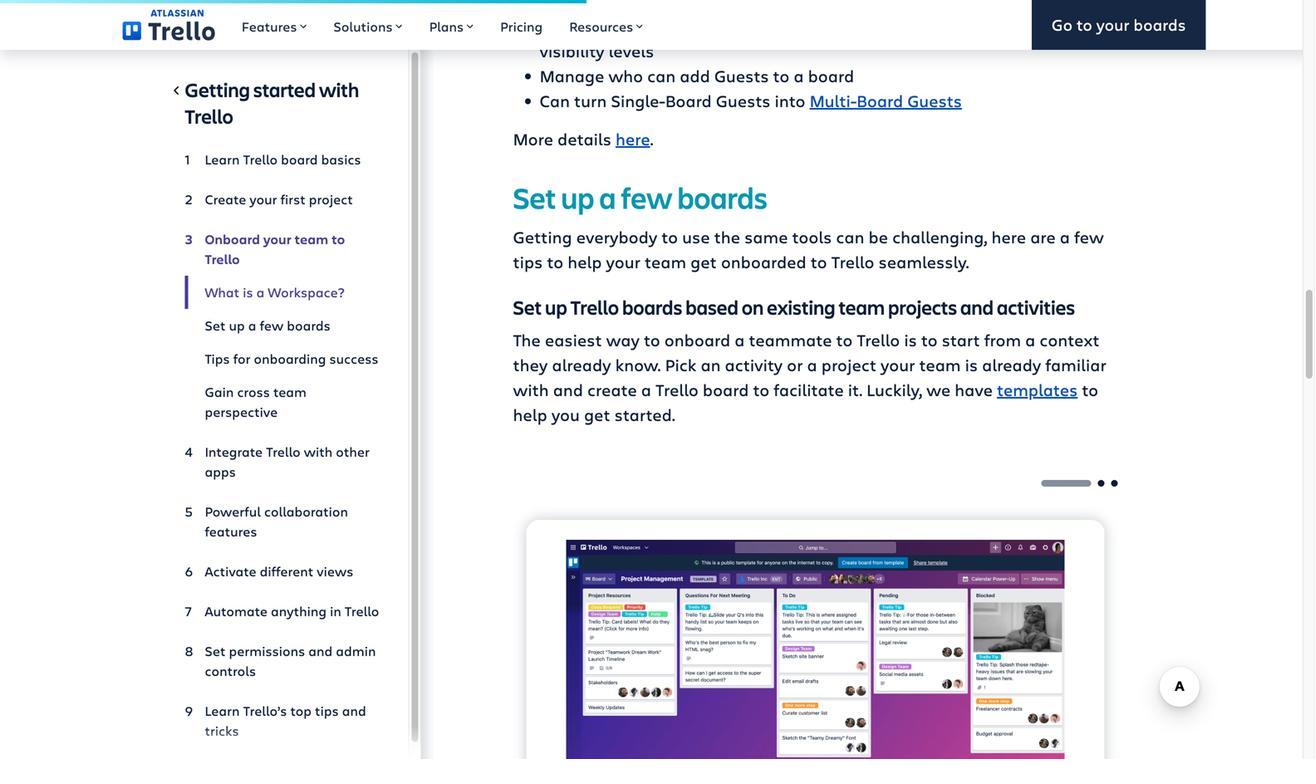 Task type: vqa. For each thing, say whether or not it's contained in the screenshot.
the top Pets
no



Task type: describe. For each thing, give the bounding box(es) containing it.
2 already from the left
[[982, 353, 1042, 376]]

plans
[[429, 17, 464, 35]]

facilitate
[[774, 378, 844, 401]]

powerful
[[205, 503, 261, 521]]

features
[[205, 523, 257, 541]]

for
[[233, 350, 251, 368]]

board inside the easiest way to onboard a teammate to trello is to start from a context they already know. pick an activity or a project your team is already familiar with and create a trello board to facilitate it. luckily, we have
[[703, 378, 749, 401]]

with for getting started with trello
[[319, 76, 359, 103]]

up for set up a few boards getting everybody to use the same tools can be challenging, here are a few tips to help your team get onboarded to trello seamlessly.
[[561, 178, 595, 217]]

trello's
[[243, 702, 287, 720]]

your inside onboard your team to trello
[[263, 230, 291, 248]]

a inside set up a few boards link
[[248, 317, 256, 334]]

features button
[[228, 0, 320, 50]]

pick
[[665, 353, 697, 376]]

create inside manage who can create and delete workspace boards at different visibility levels manage who can add guests to a board can turn single-board guests into multi-board guests
[[680, 14, 730, 37]]

and up start on the top of the page
[[961, 294, 994, 320]]

to left use
[[662, 225, 678, 248]]

tips inside set up a few boards getting everybody to use the same tools can be challenging, here are a few tips to help your team get onboarded to trello seamlessly.
[[513, 250, 543, 273]]

.
[[650, 127, 654, 150]]

1 vertical spatial is
[[904, 328, 917, 351]]

integrate trello with other apps
[[205, 443, 370, 481]]

first
[[281, 190, 306, 208]]

2 board from the left
[[857, 89, 903, 112]]

what
[[205, 283, 239, 301]]

features
[[242, 17, 297, 35]]

go
[[1052, 14, 1073, 35]]

and inside learn trello's top tips and tricks
[[342, 702, 366, 720]]

project inside the easiest way to onboard a teammate to trello is to start from a context they already know. pick an activity or a project your team is already familiar with and create a trello board to facilitate it. luckily, we have
[[822, 353, 877, 376]]

activity
[[725, 353, 783, 376]]

boards inside go to your boards "link"
[[1134, 14, 1186, 35]]

use
[[682, 225, 710, 248]]

few for set up a few boards getting everybody to use the same tools can be challenging, here are a few tips to help your team get onboarded to trello seamlessly.
[[621, 178, 673, 217]]

learn for learn trello's top tips and tricks
[[205, 702, 240, 720]]

learn trello's top tips and tricks
[[205, 702, 366, 740]]

a inside what is a workspace? link
[[256, 283, 265, 301]]

get inside set up a few boards getting everybody to use the same tools can be challenging, here are a few tips to help your team get onboarded to trello seamlessly.
[[691, 250, 717, 273]]

here link
[[616, 127, 650, 150]]

the
[[714, 225, 740, 248]]

onboard
[[205, 230, 260, 248]]

set for set permissions and admin controls
[[205, 642, 226, 660]]

trello inside getting started with trello
[[185, 103, 233, 129]]

more details here .
[[513, 127, 654, 150]]

0 horizontal spatial project
[[309, 190, 353, 208]]

onboarding
[[254, 350, 326, 368]]

board inside manage who can create and delete workspace boards at different visibility levels manage who can add guests to a board can turn single-board guests into multi-board guests
[[808, 64, 854, 87]]

boards inside set up a few boards getting everybody to use the same tools can be challenging, here are a few tips to help your team get onboarded to trello seamlessly.
[[678, 178, 768, 217]]

and inside the easiest way to onboard a teammate to trello is to start from a context they already know. pick an activity or a project your team is already familiar with and create a trello board to facilitate it. luckily, we have
[[553, 378, 583, 401]]

up for set up trello boards based on existing team projects and activities
[[545, 294, 567, 320]]

to inside manage who can create and delete workspace boards at different visibility levels manage who can add guests to a board can turn single-board guests into multi-board guests
[[773, 64, 790, 87]]

up for set up a few boards
[[229, 317, 245, 334]]

based
[[686, 294, 739, 320]]

tricks
[[205, 722, 239, 740]]

1 board from the left
[[665, 89, 712, 112]]

a up activity
[[735, 328, 745, 351]]

getting inside getting started with trello
[[185, 76, 250, 103]]

atlassian trello image
[[123, 9, 215, 41]]

tips for onboarding success link
[[185, 342, 382, 376]]

get inside to help you get started.
[[584, 403, 610, 426]]

apps
[[205, 463, 236, 481]]

a up everybody
[[599, 178, 616, 217]]

set up trello boards based on existing team projects and activities
[[513, 294, 1075, 320]]

to inside to help you get started.
[[1082, 378, 1099, 401]]

0 vertical spatial is
[[243, 283, 253, 301]]

your inside set up a few boards getting everybody to use the same tools can be challenging, here are a few tips to help your team get onboarded to trello seamlessly.
[[606, 250, 641, 273]]

into
[[775, 89, 806, 112]]

a right from
[[1026, 328, 1036, 351]]

manage who can create and delete workspace boards at different visibility levels manage who can add guests to a board can turn single-board guests into multi-board guests
[[540, 14, 1061, 112]]

what is a workspace? link
[[185, 276, 382, 309]]

onboard
[[665, 328, 731, 351]]

1 manage from the top
[[540, 14, 604, 37]]

multi-board guests link
[[810, 89, 962, 112]]

a up started.
[[641, 378, 651, 401]]

set permissions and admin controls
[[205, 642, 376, 680]]

here inside set up a few boards getting everybody to use the same tools can be challenging, here are a few tips to help your team get onboarded to trello seamlessly.
[[992, 225, 1026, 248]]

can
[[540, 89, 570, 112]]

pricing
[[500, 17, 543, 35]]

existing
[[767, 294, 836, 320]]

context
[[1040, 328, 1100, 351]]

or
[[787, 353, 803, 376]]

onboard your team to trello link
[[185, 223, 382, 276]]

a right are
[[1060, 225, 1070, 248]]

templates
[[997, 378, 1078, 401]]

set up a few boards
[[205, 317, 331, 334]]

set up a few boards link
[[185, 309, 382, 342]]

workspace?
[[268, 283, 345, 301]]

tools
[[792, 225, 832, 248]]

2 manage from the top
[[540, 64, 604, 87]]

gain
[[205, 383, 234, 401]]

teammate
[[749, 328, 832, 351]]

automate
[[205, 602, 268, 620]]

1 vertical spatial board
[[281, 150, 318, 168]]

what is a workspace?
[[205, 283, 345, 301]]

to left start on the top of the page
[[921, 328, 938, 351]]

learn trello board basics link
[[185, 143, 382, 176]]

plans button
[[416, 0, 487, 50]]

cross
[[237, 383, 270, 401]]

know.
[[615, 353, 661, 376]]

basics
[[321, 150, 361, 168]]

activate different views link
[[185, 555, 382, 588]]

to inside onboard your team to trello
[[332, 230, 345, 248]]

getting started with trello link
[[185, 76, 382, 136]]

set up a few boards getting everybody to use the same tools can be challenging, here are a few tips to help your team get onboarded to trello seamlessly.
[[513, 178, 1104, 273]]

solutions
[[334, 17, 393, 35]]

luckily,
[[867, 378, 923, 401]]

learn for learn trello board basics
[[205, 150, 240, 168]]

and inside set permissions and admin controls
[[309, 642, 333, 660]]

team right existing
[[839, 294, 885, 320]]

1 vertical spatial different
[[260, 563, 313, 580]]

activities
[[997, 294, 1075, 320]]

seamlessly.
[[879, 250, 969, 273]]

an
[[701, 353, 721, 376]]

way
[[606, 328, 640, 351]]

boards inside set up a few boards link
[[287, 317, 331, 334]]

create
[[205, 190, 246, 208]]

with for integrate trello with other apps
[[304, 443, 333, 461]]

started.
[[615, 403, 675, 426]]

levels
[[609, 39, 654, 62]]

you
[[552, 403, 580, 426]]

started
[[253, 76, 316, 103]]

admin
[[336, 642, 376, 660]]

1 vertical spatial few
[[1074, 225, 1104, 248]]

to inside "link"
[[1077, 14, 1093, 35]]



Task type: locate. For each thing, give the bounding box(es) containing it.
a right or
[[807, 353, 817, 376]]

team inside gain cross team perspective
[[273, 383, 307, 401]]

up up for
[[229, 317, 245, 334]]

1 horizontal spatial here
[[992, 225, 1026, 248]]

0 horizontal spatial create
[[587, 378, 637, 401]]

more
[[513, 127, 553, 150]]

success
[[329, 350, 379, 368]]

to up easiest
[[547, 250, 564, 273]]

team inside set up a few boards getting everybody to use the same tools can be challenging, here are a few tips to help your team get onboarded to trello seamlessly.
[[645, 250, 686, 273]]

0 vertical spatial project
[[309, 190, 353, 208]]

activate different views
[[205, 563, 353, 580]]

get
[[691, 250, 717, 273], [584, 403, 610, 426]]

to up it.
[[836, 328, 853, 351]]

already down easiest
[[552, 353, 611, 376]]

0 horizontal spatial few
[[260, 317, 284, 334]]

resources button
[[556, 0, 657, 50]]

and left admin
[[309, 642, 333, 660]]

different inside manage who can create and delete workspace boards at different visibility levels manage who can add guests to a board can turn single-board guests into multi-board guests
[[994, 14, 1061, 37]]

the
[[513, 328, 541, 351]]

up
[[561, 178, 595, 217], [545, 294, 567, 320], [229, 317, 245, 334]]

learn trello board basics
[[205, 150, 361, 168]]

multi-
[[810, 89, 857, 112]]

the easiest way to onboard a teammate to trello is to start from a context they already know. pick an activity or a project your team is already familiar with and create a trello board to facilitate it. luckily, we have
[[513, 328, 1107, 401]]

up up everybody
[[561, 178, 595, 217]]

and right top
[[342, 702, 366, 720]]

your right go
[[1097, 14, 1130, 35]]

a up set up a few boards
[[256, 283, 265, 301]]

and up 'you'
[[553, 378, 583, 401]]

board
[[808, 64, 854, 87], [281, 150, 318, 168], [703, 378, 749, 401]]

with right the started at the left of page
[[319, 76, 359, 103]]

easiest
[[545, 328, 602, 351]]

trello inside integrate trello with other apps
[[266, 443, 301, 461]]

0 horizontal spatial help
[[513, 403, 547, 426]]

team
[[295, 230, 328, 248], [645, 250, 686, 273], [839, 294, 885, 320], [920, 353, 961, 376], [273, 383, 307, 401]]

is down projects
[[904, 328, 917, 351]]

with inside the easiest way to onboard a teammate to trello is to start from a context they already know. pick an activity or a project your team is already familiar with and create a trello board to facilitate it. luckily, we have
[[513, 378, 549, 401]]

workspace
[[822, 14, 910, 37]]

automate anything in trello
[[205, 602, 379, 620]]

add
[[680, 64, 710, 87]]

few right are
[[1074, 225, 1104, 248]]

getting started with trello
[[185, 76, 359, 129]]

few down "what is a workspace?"
[[260, 317, 284, 334]]

2 vertical spatial can
[[836, 225, 865, 248]]

set down the more
[[513, 178, 556, 217]]

1 horizontal spatial few
[[621, 178, 673, 217]]

learn trello's top tips and tricks link
[[185, 695, 382, 748]]

page progress progress bar
[[0, 0, 592, 3]]

create inside the easiest way to onboard a teammate to trello is to start from a context they already know. pick an activity or a project your team is already familiar with and create a trello board to facilitate it. luckily, we have
[[587, 378, 637, 401]]

your down everybody
[[606, 250, 641, 273]]

manage up visibility
[[540, 14, 604, 37]]

at
[[972, 14, 989, 37]]

start
[[942, 328, 980, 351]]

turn
[[574, 89, 607, 112]]

and left delete
[[734, 14, 764, 37]]

integrate
[[205, 443, 263, 461]]

0 horizontal spatial here
[[616, 127, 650, 150]]

1 vertical spatial with
[[513, 378, 549, 401]]

different
[[994, 14, 1061, 37], [260, 563, 313, 580]]

1 already from the left
[[552, 353, 611, 376]]

to up know.
[[644, 328, 660, 351]]

set inside set up a few boards getting everybody to use the same tools can be challenging, here are a few tips to help your team get onboarded to trello seamlessly.
[[513, 178, 556, 217]]

go to your boards
[[1052, 14, 1186, 35]]

on
[[742, 294, 764, 320]]

few for set up a few boards
[[260, 317, 284, 334]]

tips
[[205, 350, 230, 368]]

familiar
[[1046, 353, 1107, 376]]

create up add
[[680, 14, 730, 37]]

1 vertical spatial get
[[584, 403, 610, 426]]

controls
[[205, 662, 256, 680]]

2 horizontal spatial few
[[1074, 225, 1104, 248]]

manage down visibility
[[540, 64, 604, 87]]

delete
[[768, 14, 818, 37]]

0 vertical spatial with
[[319, 76, 359, 103]]

board down add
[[665, 89, 712, 112]]

who
[[609, 14, 643, 37], [609, 64, 643, 87]]

getting left everybody
[[513, 225, 572, 248]]

to down activity
[[753, 378, 770, 401]]

learn up create
[[205, 150, 240, 168]]

0 vertical spatial learn
[[205, 150, 240, 168]]

same
[[745, 225, 788, 248]]

create
[[680, 14, 730, 37], [587, 378, 637, 401]]

0 vertical spatial tips
[[513, 250, 543, 273]]

1 vertical spatial who
[[609, 64, 643, 87]]

onboard your team to trello
[[205, 230, 345, 268]]

2 vertical spatial with
[[304, 443, 333, 461]]

who up levels
[[609, 14, 643, 37]]

to down tools
[[811, 250, 827, 273]]

0 vertical spatial can
[[647, 14, 676, 37]]

to down familiar
[[1082, 378, 1099, 401]]

your up luckily,
[[881, 353, 915, 376]]

can left add
[[647, 64, 676, 87]]

2 horizontal spatial is
[[965, 353, 978, 376]]

be
[[869, 225, 888, 248]]

getting inside set up a few boards getting everybody to use the same tools can be challenging, here are a few tips to help your team get onboarded to trello seamlessly.
[[513, 225, 572, 248]]

can inside set up a few boards getting everybody to use the same tools can be challenging, here are a few tips to help your team get onboarded to trello seamlessly.
[[836, 225, 865, 248]]

1 vertical spatial project
[[822, 353, 877, 376]]

1 vertical spatial learn
[[205, 702, 240, 720]]

1 vertical spatial manage
[[540, 64, 604, 87]]

solutions button
[[320, 0, 416, 50]]

1 vertical spatial help
[[513, 403, 547, 426]]

set for set up a few boards
[[205, 317, 226, 334]]

a up into
[[794, 64, 804, 87]]

gain cross team perspective
[[205, 383, 307, 421]]

to right go
[[1077, 14, 1093, 35]]

up up easiest
[[545, 294, 567, 320]]

already down from
[[982, 353, 1042, 376]]

can up levels
[[647, 14, 676, 37]]

set for set up a few boards getting everybody to use the same tools can be challenging, here are a few tips to help your team get onboarded to trello seamlessly.
[[513, 178, 556, 217]]

tips inside learn trello's top tips and tricks
[[315, 702, 339, 720]]

0 vertical spatial different
[[994, 14, 1061, 37]]

0 horizontal spatial board
[[665, 89, 712, 112]]

and inside manage who can create and delete workspace boards at different visibility levels manage who can add guests to a board can turn single-board guests into multi-board guests
[[734, 14, 764, 37]]

team inside onboard your team to trello
[[295, 230, 328, 248]]

0 horizontal spatial already
[[552, 353, 611, 376]]

trello inside onboard your team to trello
[[205, 250, 240, 268]]

board down workspace
[[857, 89, 903, 112]]

0 vertical spatial few
[[621, 178, 673, 217]]

set up the
[[513, 294, 542, 320]]

tips up the
[[513, 250, 543, 273]]

with left other
[[304, 443, 333, 461]]

to help you get started.
[[513, 378, 1099, 426]]

get right 'you'
[[584, 403, 610, 426]]

details
[[558, 127, 612, 150]]

can left be on the top right
[[836, 225, 865, 248]]

a inside manage who can create and delete workspace boards at different visibility levels manage who can add guests to a board can turn single-board guests into multi-board guests
[[794, 64, 804, 87]]

0 vertical spatial create
[[680, 14, 730, 37]]

set up controls in the bottom of the page
[[205, 642, 226, 660]]

0 horizontal spatial different
[[260, 563, 313, 580]]

a
[[794, 64, 804, 87], [599, 178, 616, 217], [1060, 225, 1070, 248], [256, 283, 265, 301], [248, 317, 256, 334], [735, 328, 745, 351], [1026, 328, 1036, 351], [807, 353, 817, 376], [641, 378, 651, 401]]

everybody
[[576, 225, 658, 248]]

1 vertical spatial tips
[[315, 702, 339, 720]]

is right what
[[243, 283, 253, 301]]

trello inside set up a few boards getting everybody to use the same tools can be challenging, here are a few tips to help your team get onboarded to trello seamlessly.
[[832, 250, 875, 273]]

onboarded
[[721, 250, 807, 273]]

perspective
[[205, 403, 278, 421]]

set for set up trello boards based on existing team projects and activities
[[513, 294, 542, 320]]

help down everybody
[[568, 250, 602, 273]]

2 vertical spatial few
[[260, 317, 284, 334]]

few up everybody
[[621, 178, 673, 217]]

your inside go to your boards "link"
[[1097, 14, 1130, 35]]

can
[[647, 14, 676, 37], [647, 64, 676, 87], [836, 225, 865, 248]]

anything
[[271, 602, 327, 620]]

is
[[243, 283, 253, 301], [904, 328, 917, 351], [965, 353, 978, 376]]

your inside the easiest way to onboard a teammate to trello is to start from a context they already know. pick an activity or a project your team is already familiar with and create a trello board to facilitate it. luckily, we have
[[881, 353, 915, 376]]

help inside to help you get started.
[[513, 403, 547, 426]]

1 horizontal spatial already
[[982, 353, 1042, 376]]

manage
[[540, 14, 604, 37], [540, 64, 604, 87]]

up inside set up a few boards link
[[229, 317, 245, 334]]

integrate trello with other apps link
[[185, 435, 382, 489]]

0 horizontal spatial get
[[584, 403, 610, 426]]

getting left the started at the left of page
[[185, 76, 250, 103]]

1 horizontal spatial tips
[[513, 250, 543, 273]]

team down first
[[295, 230, 328, 248]]

0 vertical spatial who
[[609, 14, 643, 37]]

with down they on the top of page
[[513, 378, 549, 401]]

1 horizontal spatial is
[[904, 328, 917, 351]]

a up for
[[248, 317, 256, 334]]

here left are
[[992, 225, 1026, 248]]

to up workspace?
[[332, 230, 345, 248]]

1 vertical spatial create
[[587, 378, 637, 401]]

different right the at
[[994, 14, 1061, 37]]

are
[[1031, 225, 1056, 248]]

1 who from the top
[[609, 14, 643, 37]]

learn up tricks
[[205, 702, 240, 720]]

up inside set up a few boards getting everybody to use the same tools can be challenging, here are a few tips to help your team get onboarded to trello seamlessly.
[[561, 178, 595, 217]]

2 vertical spatial board
[[703, 378, 749, 401]]

board up first
[[281, 150, 318, 168]]

board down an
[[703, 378, 749, 401]]

1 vertical spatial here
[[992, 225, 1026, 248]]

0 vertical spatial here
[[616, 127, 650, 150]]

we
[[927, 378, 951, 401]]

here
[[616, 127, 650, 150], [992, 225, 1026, 248]]

help inside set up a few boards getting everybody to use the same tools can be challenging, here are a few tips to help your team get onboarded to trello seamlessly.
[[568, 250, 602, 273]]

set inside set permissions and admin controls
[[205, 642, 226, 660]]

visibility
[[540, 39, 605, 62]]

learn inside learn trello's top tips and tricks
[[205, 702, 240, 720]]

gain cross team perspective link
[[185, 376, 382, 429]]

single-
[[611, 89, 665, 112]]

have
[[955, 378, 993, 401]]

top
[[290, 702, 312, 720]]

0 vertical spatial get
[[691, 250, 717, 273]]

boards inside manage who can create and delete workspace boards at different visibility levels manage who can add guests to a board can turn single-board guests into multi-board guests
[[914, 14, 968, 37]]

0 vertical spatial getting
[[185, 76, 250, 103]]

get down use
[[691, 250, 717, 273]]

create your first project link
[[185, 183, 382, 216]]

0 horizontal spatial getting
[[185, 76, 250, 103]]

1 horizontal spatial create
[[680, 14, 730, 37]]

with inside integrate trello with other apps
[[304, 443, 333, 461]]

is up have at the right of page
[[965, 353, 978, 376]]

board up multi-
[[808, 64, 854, 87]]

few
[[621, 178, 673, 217], [1074, 225, 1104, 248], [260, 317, 284, 334]]

project right first
[[309, 190, 353, 208]]

team down onboarding
[[273, 383, 307, 401]]

0 horizontal spatial is
[[243, 283, 253, 301]]

2 horizontal spatial board
[[808, 64, 854, 87]]

help left 'you'
[[513, 403, 547, 426]]

to up into
[[773, 64, 790, 87]]

tips
[[513, 250, 543, 273], [315, 702, 339, 720]]

1 horizontal spatial get
[[691, 250, 717, 273]]

automate anything in trello link
[[185, 595, 382, 628]]

your inside create your first project link
[[250, 190, 277, 208]]

your down "create your first project"
[[263, 230, 291, 248]]

0 vertical spatial help
[[568, 250, 602, 273]]

project
[[309, 190, 353, 208], [822, 353, 877, 376]]

2 vertical spatial is
[[965, 353, 978, 376]]

team inside the easiest way to onboard a teammate to trello is to start from a context they already know. pick an activity or a project your team is already familiar with and create a trello board to facilitate it. luckily, we have
[[920, 353, 961, 376]]

1 vertical spatial can
[[647, 64, 676, 87]]

1 horizontal spatial different
[[994, 14, 1061, 37]]

0 vertical spatial board
[[808, 64, 854, 87]]

permissions
[[229, 642, 305, 660]]

2 who from the top
[[609, 64, 643, 87]]

1 horizontal spatial getting
[[513, 225, 572, 248]]

from
[[984, 328, 1021, 351]]

1 horizontal spatial board
[[857, 89, 903, 112]]

getting
[[185, 76, 250, 103], [513, 225, 572, 248]]

views
[[317, 563, 353, 580]]

0 horizontal spatial board
[[281, 150, 318, 168]]

2 learn from the top
[[205, 702, 240, 720]]

activate
[[205, 563, 256, 580]]

already
[[552, 353, 611, 376], [982, 353, 1042, 376]]

your left first
[[250, 190, 277, 208]]

tips right top
[[315, 702, 339, 720]]

1 horizontal spatial board
[[703, 378, 749, 401]]

set up tips
[[205, 317, 226, 334]]

1 horizontal spatial help
[[568, 250, 602, 273]]

0 horizontal spatial tips
[[315, 702, 339, 720]]

different up automate anything in trello link
[[260, 563, 313, 580]]

with inside getting started with trello
[[319, 76, 359, 103]]

create down know.
[[587, 378, 637, 401]]

set
[[513, 178, 556, 217], [513, 294, 542, 320], [205, 317, 226, 334], [205, 642, 226, 660]]

go to your boards link
[[1032, 0, 1206, 50]]

challenging,
[[893, 225, 988, 248]]

project up it.
[[822, 353, 877, 376]]

1 vertical spatial getting
[[513, 225, 572, 248]]

1 learn from the top
[[205, 150, 240, 168]]

team up we
[[920, 353, 961, 376]]

0 vertical spatial manage
[[540, 14, 604, 37]]

team down use
[[645, 250, 686, 273]]

who down levels
[[609, 64, 643, 87]]

collaboration
[[264, 503, 348, 521]]

here down single-
[[616, 127, 650, 150]]

1 horizontal spatial project
[[822, 353, 877, 376]]



